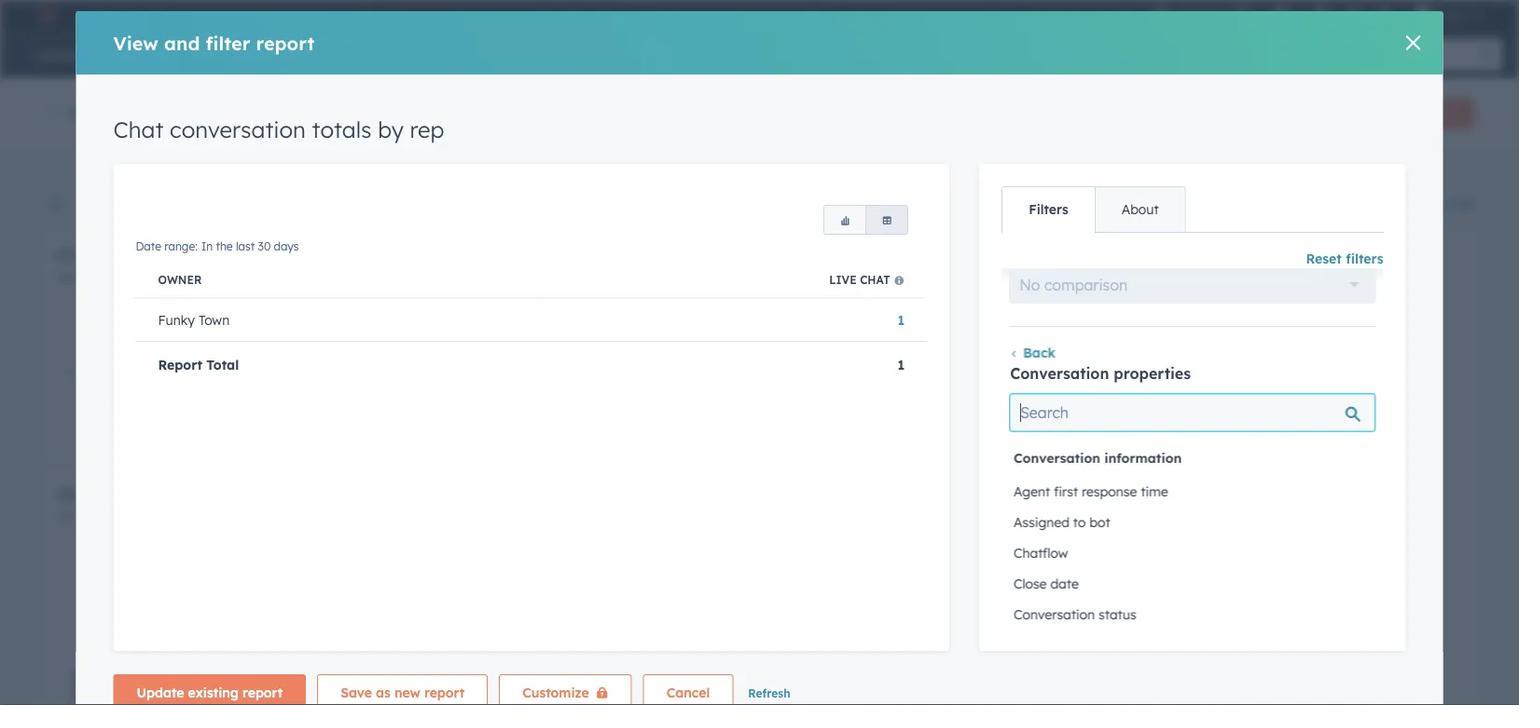 Task type: vqa. For each thing, say whether or not it's contained in the screenshot.
James Peterson image
no



Task type: describe. For each thing, give the bounding box(es) containing it.
of
[[1295, 303, 1311, 317]]

date
[[1051, 576, 1079, 593]]

search image
[[1480, 48, 1493, 62]]

agent
[[1014, 484, 1050, 500]]

new
[[394, 686, 421, 702]]

marketplaces image
[[1274, 8, 1290, 25]]

filter
[[206, 31, 250, 55]]

edit
[[1449, 195, 1474, 212]]

tab list inside 'chat conversation totals by rep' dialog
[[1002, 186, 1186, 233]]

help image
[[1313, 8, 1330, 25]]

chat overview button
[[69, 99, 232, 126]]

no comparison
[[1019, 276, 1128, 295]]

by inside 'element'
[[244, 246, 263, 264]]

save
[[341, 686, 372, 702]]

properties
[[1114, 365, 1191, 383]]

totals for chat conversation totals by rep 'element'
[[197, 246, 240, 264]]

notifications button
[[1368, 0, 1400, 30]]

days for chat conversation totals by rep
[[194, 270, 219, 284]]

reset
[[1306, 251, 1342, 267]]

30 for chat conversation totals by rep
[[178, 270, 191, 284]]

refresh
[[748, 687, 790, 701]]

update existing report
[[137, 686, 283, 702]]

time inside chat conversation average first response time by rep date range:
[[369, 485, 403, 504]]

about link
[[1095, 187, 1185, 232]]

chatflow button
[[1010, 538, 1375, 569]]

date range: in the last 30 days for chat conversation totals by url
[[775, 270, 938, 284]]

manage dashboards button
[[1115, 193, 1249, 215]]

row group inside 'chat conversation totals by rep' dialog
[[1010, 439, 1375, 706]]

view
[[113, 31, 158, 55]]

live chat
[[829, 273, 890, 287]]

totals inside 'chat conversation totals by rep' dialog
[[312, 116, 372, 144]]

funky town image
[[1414, 7, 1431, 23]]

interactive chart image for chat conversation totals by rep
[[56, 288, 744, 452]]

filters
[[1346, 251, 1383, 267]]

report inside button
[[424, 686, 465, 702]]

chat conversation average first response time by rep element
[[45, 473, 755, 706]]

notifications image
[[1375, 8, 1392, 25]]

manage
[[1115, 195, 1168, 212]]

totals for chat conversation totals by url element
[[916, 246, 958, 264]]

chat inside chat conversation average first response time by rep date range:
[[56, 485, 91, 504]]

customize
[[522, 686, 589, 702]]

date inside 'chat conversation totals by rep' dialog
[[136, 240, 161, 254]]

chat inside popup button
[[69, 101, 113, 124]]

settings image
[[1344, 8, 1361, 25]]

reset filters button
[[1306, 248, 1383, 270]]

overview
[[119, 101, 207, 124]]

conversation inside dialog
[[170, 116, 306, 144]]

and
[[164, 31, 200, 55]]

conversation for conversation information
[[1014, 451, 1100, 467]]

upgrade image
[[1152, 8, 1169, 25]]

calling icon button
[[1227, 3, 1259, 27]]

reset filters
[[1306, 251, 1383, 267]]

chat conversation totals by url
[[775, 246, 1017, 264]]

conversations owner
[[87, 190, 167, 218]]

everyone can edit
[[1356, 195, 1474, 212]]

conversation properties
[[1010, 365, 1191, 383]]

beta
[[825, 198, 850, 209]]

to
[[1073, 515, 1086, 531]]

days inside 'chat conversation totals by rep' dialog
[[274, 240, 299, 254]]

assigned to bot
[[1014, 515, 1110, 531]]

manage dashboards
[[1115, 195, 1249, 212]]

30 for chat conversation totals by url
[[897, 270, 910, 284]]

cancel
[[666, 686, 710, 702]]

cancel button
[[643, 675, 733, 706]]

Search HubSpot search field
[[1257, 39, 1485, 71]]

funky button
[[1403, 0, 1495, 30]]

funky
[[1435, 7, 1467, 22]]

menu containing funky
[[1151, 0, 1497, 30]]

existing
[[188, 686, 239, 702]]

can
[[1421, 195, 1445, 212]]

marketplaces button
[[1262, 0, 1302, 30]]

no comparison button
[[1009, 267, 1376, 304]]

range: inside chat conversation totals by url element
[[804, 270, 837, 284]]

back button
[[1009, 345, 1056, 362]]

search button
[[1471, 39, 1502, 71]]

dashboards
[[1172, 195, 1249, 212]]

the inside 'chat conversation totals by rep' dialog
[[216, 240, 233, 254]]

add report
[[1390, 107, 1447, 121]]

report inside 'popup button'
[[1415, 107, 1447, 121]]

count
[[1251, 303, 1292, 317]]

funky town
[[158, 312, 230, 328]]

chat conversation totals by rep element
[[45, 233, 755, 463]]

group inside 'chat conversation totals by rep' dialog
[[824, 205, 908, 235]]

comparison
[[1044, 276, 1128, 295]]

time inside agent first response time button
[[1141, 484, 1168, 500]]

agent first response time button
[[1010, 477, 1375, 508]]

last for chat conversation totals by url
[[875, 270, 894, 284]]

hubspot image
[[34, 4, 56, 26]]

close image
[[1406, 35, 1421, 50]]

close date button
[[1010, 569, 1375, 600]]

chat overview
[[69, 101, 207, 124]]

0 horizontal spatial conversations
[[87, 190, 167, 204]]

chat conversation totals by url element
[[764, 233, 1474, 703]]

chat conversation totals by rep inside 'element'
[[56, 246, 292, 264]]

30 inside 'chat conversation totals by rep' dialog
[[258, 240, 271, 254]]



Task type: locate. For each thing, give the bounding box(es) containing it.
1 vertical spatial conversations
[[1314, 303, 1414, 317]]

date inside chat conversation totals by url element
[[775, 270, 801, 284]]

url
[[986, 246, 1017, 264]]

report right existing
[[243, 686, 283, 702]]

0 horizontal spatial time
[[369, 485, 403, 504]]

report inside "button"
[[243, 686, 283, 702]]

0 vertical spatial 1 button
[[898, 312, 905, 328]]

last for chat conversation totals by rep
[[156, 270, 175, 284]]

close date
[[1014, 576, 1079, 593]]

in inside chat conversation totals by url element
[[841, 270, 852, 284]]

refresh button
[[748, 686, 790, 703]]

days inside chat conversation totals by rep 'element'
[[194, 270, 219, 284]]

1 horizontal spatial first
[[1054, 484, 1078, 500]]

date range: in the last 30 days inside chat conversation totals by url element
[[775, 270, 938, 284]]

1 button down press to sort. element
[[1434, 343, 1441, 359]]

0 horizontal spatial 30
[[178, 270, 191, 284]]

everyone can edit button
[[1356, 193, 1474, 215]]

conversation
[[1010, 365, 1109, 383], [1014, 451, 1100, 467], [1014, 607, 1095, 624]]

bot
[[1090, 515, 1110, 531]]

information
[[1104, 451, 1182, 467]]

by inside chat conversation average first response time by rep date range:
[[407, 485, 426, 504]]

1 interactive chart image from the top
[[56, 288, 744, 452]]

conversation inside 'element'
[[96, 246, 193, 264]]

conversation up live chat
[[815, 246, 912, 264]]

0 horizontal spatial days
[[194, 270, 219, 284]]

in inside 'chat conversation totals by rep' dialog
[[201, 240, 213, 254]]

1 horizontal spatial response
[[1082, 484, 1137, 500]]

date inside chat conversation average first response time by rep date range:
[[56, 510, 82, 524]]

by inside dialog
[[378, 116, 404, 144]]

everyone
[[1356, 195, 1417, 212]]

calling icon image
[[1235, 7, 1251, 24]]

conversations down the chat overview on the left of the page
[[87, 190, 167, 204]]

response inside chat conversation average first response time by rep date range:
[[298, 485, 365, 504]]

totals inside chat conversation totals by url element
[[916, 246, 958, 264]]

response inside button
[[1082, 484, 1137, 500]]

0 horizontal spatial 1 button
[[898, 312, 905, 328]]

the inside chat conversation totals by url element
[[855, 270, 872, 284]]

conversation down back
[[1010, 365, 1109, 383]]

row group containing conversation information
[[1010, 439, 1375, 706]]

in for chat conversation totals by rep
[[122, 270, 133, 284]]

back
[[1023, 345, 1056, 362]]

1 horizontal spatial days
[[274, 240, 299, 254]]

1 vertical spatial chat conversation totals by rep
[[56, 246, 292, 264]]

in inside chat conversation totals by rep 'element'
[[122, 270, 133, 284]]

2 vertical spatial rep
[[430, 485, 455, 504]]

total
[[206, 357, 239, 373]]

30
[[258, 240, 271, 254], [178, 270, 191, 284], [897, 270, 910, 284]]

conversation down 'filter'
[[170, 116, 306, 144]]

0 horizontal spatial totals
[[197, 246, 240, 264]]

the down chat conversation totals by url
[[855, 270, 872, 284]]

date range: in the last 30 days down chat conversation totals by url
[[775, 270, 938, 284]]

report right new
[[424, 686, 465, 702]]

conversation left average
[[96, 485, 193, 504]]

30 inside chat conversation totals by url element
[[897, 270, 910, 284]]

about
[[1122, 201, 1159, 218]]

2 horizontal spatial last
[[875, 270, 894, 284]]

0 horizontal spatial in
[[122, 270, 133, 284]]

0 horizontal spatial first
[[263, 485, 293, 504]]

conversations down filters in the top of the page
[[1314, 303, 1414, 317]]

interactive chart image for chat conversation average first response time by rep
[[56, 528, 744, 706]]

rep inside dialog
[[410, 116, 444, 144]]

in down chat conversation totals by url
[[841, 270, 852, 284]]

report total
[[158, 357, 239, 373]]

close
[[1014, 576, 1047, 593]]

add
[[1390, 107, 1412, 121]]

0 vertical spatial rep
[[410, 116, 444, 144]]

settings link
[[1341, 5, 1364, 25]]

owner inside 'chat conversation totals by rep' dialog
[[158, 273, 202, 287]]

conversation status button
[[1010, 600, 1375, 631]]

conversation information
[[1014, 451, 1182, 467]]

assigned to bot button
[[1010, 507, 1375, 539]]

date range: in the last 30 days up funky
[[56, 270, 219, 284]]

date range: in the last 30 days for chat conversation totals by rep
[[56, 270, 219, 284]]

days for chat conversation totals by url
[[913, 270, 938, 284]]

count of conversations
[[1251, 303, 1414, 317]]

0 vertical spatial conversation
[[1010, 365, 1109, 383]]

add report button
[[1375, 99, 1474, 129]]

report
[[158, 357, 202, 373]]

chat inside 'element'
[[56, 246, 91, 264]]

date inside chat conversation totals by rep 'element'
[[56, 270, 82, 284]]

help button
[[1305, 0, 1337, 30]]

date range: in the last 30 days up town
[[136, 240, 299, 254]]

chat conversation average first response time by rep date range:
[[56, 485, 455, 524]]

filters link
[[1003, 187, 1095, 232]]

time
[[1141, 484, 1168, 500], [369, 485, 403, 504]]

in for chat conversation totals by url
[[841, 270, 852, 284]]

upgrade
[[1173, 8, 1223, 24]]

first up assigned to bot in the right of the page
[[1054, 484, 1078, 500]]

1 horizontal spatial owner
[[158, 273, 202, 287]]

range: inside chat conversation totals by rep 'element'
[[85, 270, 118, 284]]

0 horizontal spatial owner
[[87, 204, 123, 218]]

update existing report button
[[113, 675, 306, 706]]

town
[[199, 312, 230, 328]]

1 vertical spatial rep
[[267, 246, 292, 264]]

the down "conversations owner" at left
[[136, 270, 153, 284]]

in
[[201, 240, 213, 254], [122, 270, 133, 284], [841, 270, 852, 284]]

customize button
[[499, 675, 632, 706]]

last
[[236, 240, 255, 254], [156, 270, 175, 284], [875, 270, 894, 284]]

as
[[376, 686, 391, 702]]

status
[[1099, 607, 1137, 624]]

in down "conversations owner" at left
[[122, 270, 133, 284]]

0 vertical spatial interactive chart image
[[56, 288, 744, 452]]

conversation for conversation properties
[[1010, 365, 1109, 383]]

0 horizontal spatial response
[[298, 485, 365, 504]]

conversation
[[170, 116, 306, 144], [96, 246, 193, 264], [815, 246, 912, 264], [96, 485, 193, 504]]

1 horizontal spatial 30
[[258, 240, 271, 254]]

None button
[[824, 205, 866, 235], [865, 205, 908, 235], [824, 205, 866, 235], [865, 205, 908, 235]]

1 horizontal spatial the
[[216, 240, 233, 254]]

30 inside chat conversation totals by rep 'element'
[[178, 270, 191, 284]]

report right add
[[1415, 107, 1447, 121]]

1 vertical spatial 1 button
[[1434, 343, 1441, 359]]

1 horizontal spatial totals
[[312, 116, 372, 144]]

the for chat conversation totals by rep
[[136, 270, 153, 284]]

first inside chat conversation average first response time by rep date range:
[[263, 485, 293, 504]]

the
[[216, 240, 233, 254], [136, 270, 153, 284], [855, 270, 872, 284]]

range: inside 'chat conversation totals by rep' dialog
[[164, 240, 198, 254]]

conversation down close date
[[1014, 607, 1095, 624]]

report
[[256, 31, 315, 55], [1415, 107, 1447, 121], [243, 686, 283, 702], [424, 686, 465, 702]]

in up town
[[201, 240, 213, 254]]

conversation for conversation status
[[1014, 607, 1095, 624]]

update
[[137, 686, 184, 702]]

chat conversation totals by rep inside dialog
[[113, 116, 444, 144]]

2 vertical spatial conversation
[[1014, 607, 1095, 624]]

2 horizontal spatial 30
[[897, 270, 910, 284]]

conversations
[[87, 190, 167, 204], [1314, 303, 1414, 317]]

chat overview banner
[[45, 93, 1474, 129]]

1 horizontal spatial 1 button
[[1434, 343, 1441, 359]]

1 horizontal spatial time
[[1141, 484, 1168, 500]]

report right 'filter'
[[256, 31, 315, 55]]

1 button
[[898, 312, 905, 328], [1434, 343, 1441, 359]]

no
[[1019, 276, 1040, 295]]

funky
[[158, 312, 195, 328]]

interactive chart image inside chat conversation totals by rep 'element'
[[56, 288, 744, 452]]

tab list
[[1002, 186, 1186, 233]]

press to sort. image
[[1434, 302, 1441, 315]]

date
[[136, 240, 161, 254], [56, 270, 82, 284], [775, 270, 801, 284], [56, 510, 82, 524]]

chatflow
[[1014, 546, 1068, 562]]

conversation up agent
[[1014, 451, 1100, 467]]

0 horizontal spatial last
[[156, 270, 175, 284]]

1 horizontal spatial last
[[236, 240, 255, 254]]

conversation inside button
[[1014, 607, 1095, 624]]

conversation inside chat conversation average first response time by rep date range:
[[96, 485, 193, 504]]

group
[[824, 205, 908, 235]]

save as new report button
[[317, 675, 488, 706]]

conversation down "conversations owner" at left
[[96, 246, 193, 264]]

days inside chat conversation totals by url element
[[913, 270, 938, 284]]

save as new report
[[341, 686, 465, 702]]

range: inside chat conversation average first response time by rep date range:
[[85, 510, 118, 524]]

days
[[274, 240, 299, 254], [194, 270, 219, 284], [913, 270, 938, 284]]

chat conversation totals by rep dialog
[[76, 0, 1443, 706]]

first inside button
[[1054, 484, 1078, 500]]

last inside chat conversation totals by url element
[[875, 270, 894, 284]]

1 horizontal spatial in
[[201, 240, 213, 254]]

1 button down chat conversation totals by url
[[898, 312, 905, 328]]

owner inside "conversations owner"
[[87, 204, 123, 218]]

chat
[[69, 101, 113, 124], [113, 116, 163, 144], [56, 246, 91, 264], [775, 246, 810, 264], [860, 273, 890, 287], [56, 485, 91, 504]]

tab list containing filters
[[1002, 186, 1186, 233]]

0 vertical spatial conversations
[[87, 190, 167, 204]]

0 vertical spatial owner
[[87, 204, 123, 218]]

0 horizontal spatial the
[[136, 270, 153, 284]]

1 horizontal spatial conversations
[[1314, 303, 1414, 317]]

interactive chart image inside chat conversation average first response time by rep element
[[56, 528, 744, 706]]

rep inside 'element'
[[267, 246, 292, 264]]

2 horizontal spatial in
[[841, 270, 852, 284]]

view and filter report
[[113, 31, 315, 55]]

the inside chat conversation totals by rep 'element'
[[136, 270, 153, 284]]

first right average
[[263, 485, 293, 504]]

date range: in the last 30 days inside 'chat conversation totals by rep' dialog
[[136, 240, 299, 254]]

2 interactive chart image from the top
[[56, 528, 744, 706]]

last inside chat conversation totals by rep 'element'
[[156, 270, 175, 284]]

rep
[[410, 116, 444, 144], [267, 246, 292, 264], [430, 485, 455, 504]]

assigned
[[1014, 515, 1070, 531]]

conversations inside button
[[1314, 303, 1414, 317]]

rep inside chat conversation average first response time by rep date range:
[[430, 485, 455, 504]]

2 horizontal spatial days
[[913, 270, 938, 284]]

interactive chart image
[[56, 288, 744, 452], [56, 528, 744, 706]]

1 vertical spatial conversation
[[1014, 451, 1100, 467]]

Search search field
[[1010, 395, 1375, 432]]

average
[[197, 485, 259, 504]]

row group
[[1010, 439, 1375, 706]]

0 vertical spatial chat conversation totals by rep
[[113, 116, 444, 144]]

the for chat conversation totals by url
[[855, 270, 872, 284]]

press to sort. element
[[1434, 302, 1441, 318]]

date range: in the last 30 days inside chat conversation totals by rep 'element'
[[56, 270, 219, 284]]

2 horizontal spatial totals
[[916, 246, 958, 264]]

totals inside chat conversation totals by rep 'element'
[[197, 246, 240, 264]]

hubspot link
[[22, 4, 70, 26]]

live
[[829, 273, 857, 287]]

menu
[[1151, 0, 1497, 30]]

the up town
[[216, 240, 233, 254]]

count of conversations button
[[1015, 288, 1463, 329]]

last inside 'chat conversation totals by rep' dialog
[[236, 240, 255, 254]]

first
[[1054, 484, 1078, 500], [263, 485, 293, 504]]

conversation status
[[1014, 607, 1137, 624]]

1 vertical spatial owner
[[158, 273, 202, 287]]

1 vertical spatial interactive chart image
[[56, 528, 744, 706]]

filters
[[1029, 201, 1068, 218]]

2 horizontal spatial the
[[855, 270, 872, 284]]

agent first response time
[[1014, 484, 1168, 500]]

response
[[1082, 484, 1137, 500], [298, 485, 365, 504]]



